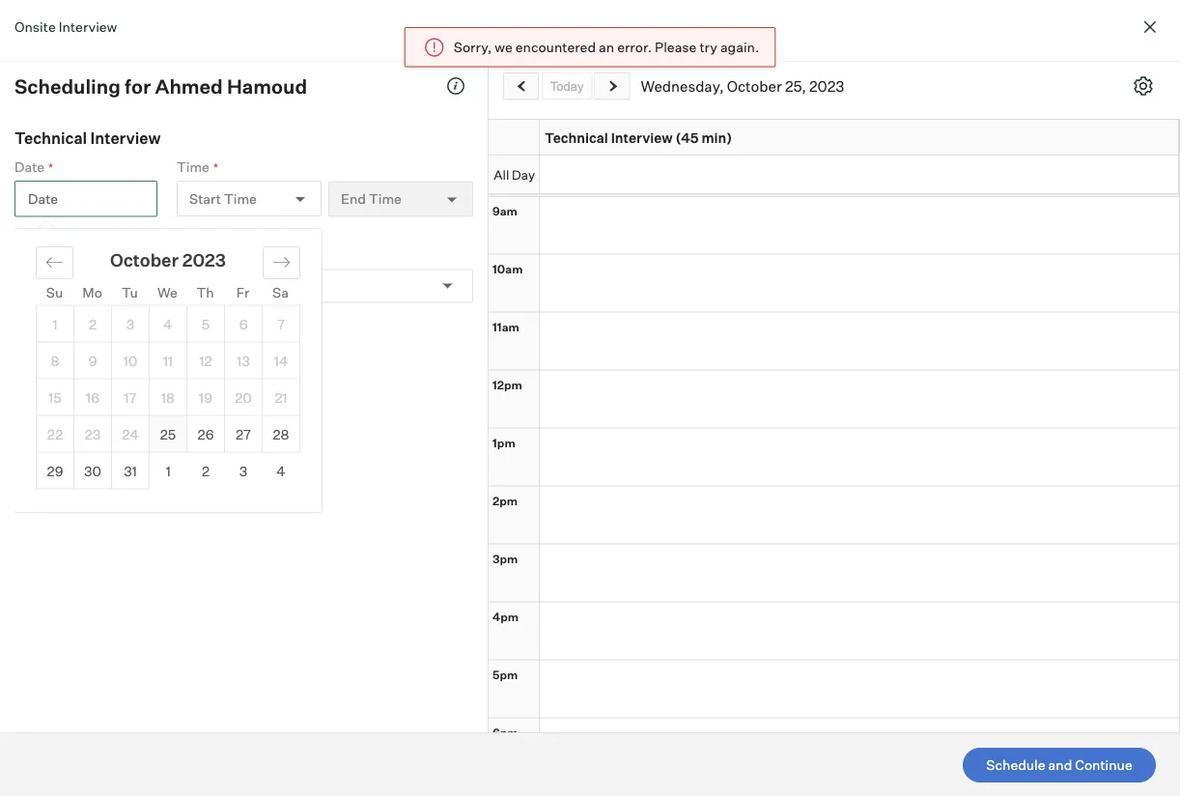 Task type: describe. For each thing, give the bounding box(es) containing it.
12 button
[[187, 342, 224, 378]]

onsite interview
[[14, 18, 117, 35]]

17
[[124, 389, 137, 406]]

onsite
[[14, 18, 56, 35]]

30
[[84, 462, 101, 479]]

24
[[122, 425, 139, 442]]

30 button
[[74, 453, 111, 488]]

candidate details image
[[446, 76, 466, 96]]

interview for technical interview (45 min)
[[611, 129, 673, 146]]

8
[[51, 352, 59, 369]]

2pm
[[493, 493, 518, 508]]

hamoud
[[227, 74, 307, 98]]

4 for bottommost 4 button
[[277, 462, 286, 479]]

6 button
[[225, 306, 262, 342]]

sorry, we encountered an error. please try again.
[[454, 39, 760, 56]]

1 vertical spatial 4 button
[[262, 453, 300, 489]]

11 button
[[150, 342, 186, 378]]

4 for the leftmost 4 button
[[164, 315, 173, 332]]

technical interview (45 min)
[[545, 129, 732, 146]]

16
[[86, 389, 99, 406]]

interviewers
[[57, 304, 135, 321]]

october 2023
[[110, 249, 226, 270]]

11am
[[493, 319, 520, 334]]

for
[[125, 74, 151, 98]]

14 button
[[263, 342, 299, 378]]

we
[[158, 284, 178, 301]]

0 vertical spatial date
[[14, 158, 45, 175]]

we
[[495, 39, 513, 56]]

24 button
[[112, 416, 149, 452]]

19 button
[[187, 379, 224, 415]]

0 horizontal spatial time
[[177, 158, 210, 175]]

26 button
[[187, 416, 224, 452]]

select
[[14, 304, 54, 321]]

interview for technical interview
[[90, 128, 161, 147]]

1 vertical spatial time
[[224, 190, 257, 207]]

16 button
[[74, 379, 111, 415]]

technical for technical interview
[[14, 128, 87, 147]]

1 vertical spatial date
[[28, 190, 58, 207]]

31
[[124, 462, 137, 479]]

20 button
[[225, 379, 262, 415]]

by
[[138, 304, 154, 321]]

october 2023 region
[[14, 229, 893, 512]]

scheduling
[[14, 74, 121, 98]]

1 horizontal spatial 2023
[[810, 77, 845, 95]]

11
[[163, 352, 173, 369]]

and
[[1049, 756, 1073, 773]]

right single arrow image
[[605, 80, 620, 92]]

15
[[48, 389, 62, 406]]

scheduling for ahmed hamoud
[[14, 74, 307, 98]]

1 horizontal spatial 1 button
[[150, 453, 187, 489]]

start
[[189, 190, 221, 207]]

23
[[85, 425, 101, 442]]

18
[[161, 389, 175, 406]]

17 button
[[112, 379, 149, 415]]

3 for rightmost the 3 button
[[239, 462, 248, 479]]

again.
[[721, 39, 760, 56]]

all
[[494, 166, 509, 182]]

0 vertical spatial 1 button
[[37, 306, 73, 342]]

10am
[[493, 261, 523, 276]]

interviewers
[[14, 246, 93, 263]]

25,
[[785, 77, 806, 95]]

try
[[700, 39, 718, 56]]

23 button
[[74, 416, 111, 452]]

3pm
[[493, 551, 518, 566]]

27
[[236, 425, 251, 442]]

mo
[[82, 284, 102, 301]]

29
[[47, 462, 63, 479]]

1pm
[[493, 435, 516, 450]]

tag
[[157, 304, 177, 321]]

26
[[198, 425, 214, 442]]

close image
[[1139, 15, 1162, 39]]

technical interview
[[14, 128, 161, 147]]

22 button
[[37, 416, 73, 452]]

1 horizontal spatial 3 button
[[225, 453, 262, 489]]

28
[[273, 425, 289, 442]]

continue
[[1076, 756, 1133, 773]]

october inside october 2023 region
[[110, 249, 179, 270]]

5pm
[[493, 667, 518, 682]]

10
[[123, 352, 137, 369]]

7 button
[[263, 306, 299, 342]]

14
[[274, 352, 288, 369]]

su
[[46, 284, 63, 301]]



Task type: vqa. For each thing, say whether or not it's contained in the screenshot.
Custom Field to the bottom
no



Task type: locate. For each thing, give the bounding box(es) containing it.
2 button down the 26 button on the left of the page
[[187, 453, 225, 489]]

interview for onsite interview
[[59, 18, 117, 35]]

technical down scheduling
[[14, 128, 87, 147]]

move forward to switch to the next month image
[[272, 253, 291, 271]]

1 horizontal spatial 4
[[277, 462, 286, 479]]

3
[[126, 315, 135, 332], [239, 462, 248, 479]]

1 horizontal spatial 2 button
[[187, 453, 225, 489]]

move backward to switch to the previous month image
[[45, 253, 64, 271]]

1 vertical spatial 1
[[166, 462, 171, 479]]

sa
[[272, 284, 289, 301]]

interview down for
[[90, 128, 161, 147]]

0 horizontal spatial technical
[[14, 128, 87, 147]]

1 vertical spatial 2
[[202, 462, 210, 479]]

0 vertical spatial 3
[[126, 315, 135, 332]]

interview left (45
[[611, 129, 673, 146]]

13 button
[[225, 342, 262, 378]]

4
[[164, 315, 173, 332], [277, 462, 286, 479]]

0 horizontal spatial october
[[110, 249, 179, 270]]

all day
[[494, 166, 535, 182]]

2 down mo at top
[[89, 315, 97, 332]]

4pm
[[493, 609, 519, 624]]

25
[[160, 425, 176, 442]]

today button
[[542, 72, 592, 100]]

1 vertical spatial 3
[[239, 462, 248, 479]]

20
[[235, 389, 252, 406]]

9am
[[493, 203, 518, 218]]

fr
[[236, 284, 250, 301]]

9 button
[[74, 342, 111, 378]]

1 down su
[[53, 315, 58, 332]]

21 button
[[263, 379, 299, 415]]

th
[[197, 284, 214, 301]]

0 horizontal spatial 2
[[89, 315, 97, 332]]

1 down 25 button on the bottom
[[166, 462, 171, 479]]

select interviewers by tag link
[[14, 304, 177, 321]]

1 button
[[37, 306, 73, 342], [150, 453, 187, 489]]

15 button
[[37, 379, 73, 415]]

1 button down su
[[37, 306, 73, 342]]

0 horizontal spatial 4
[[164, 315, 173, 332]]

12pm
[[493, 377, 523, 392]]

0 vertical spatial time
[[177, 158, 210, 175]]

0 horizontal spatial 2023
[[182, 249, 226, 270]]

27 button
[[225, 416, 262, 452]]

7
[[277, 315, 285, 332]]

1 horizontal spatial 2
[[202, 462, 210, 479]]

4 right by
[[164, 315, 173, 332]]

1 vertical spatial 2023
[[182, 249, 226, 270]]

1 horizontal spatial 4 button
[[262, 453, 300, 489]]

2
[[89, 315, 97, 332], [202, 462, 210, 479]]

1 horizontal spatial 3
[[239, 462, 248, 479]]

1 vertical spatial 1 button
[[150, 453, 187, 489]]

technical down today button
[[545, 129, 608, 146]]

time right start
[[224, 190, 257, 207]]

0 vertical spatial 1
[[53, 315, 58, 332]]

3 button
[[112, 306, 149, 342], [225, 453, 262, 489]]

0 horizontal spatial 1 button
[[37, 306, 73, 342]]

0 vertical spatial october
[[727, 77, 782, 95]]

schedule
[[987, 756, 1046, 773]]

3 down 27 button
[[239, 462, 248, 479]]

1 vertical spatial october
[[110, 249, 179, 270]]

3 button down 27 button
[[225, 453, 262, 489]]

6pm
[[493, 725, 518, 740]]

0 horizontal spatial 3 button
[[112, 306, 149, 342]]

0 vertical spatial 2023
[[810, 77, 845, 95]]

2 down the 26 button on the left of the page
[[202, 462, 210, 479]]

1 horizontal spatial time
[[224, 190, 257, 207]]

4 down 28 button
[[277, 462, 286, 479]]

2023 inside region
[[182, 249, 226, 270]]

sorry,
[[454, 39, 492, 56]]

1 horizontal spatial october
[[727, 77, 782, 95]]

interview right onsite
[[59, 18, 117, 35]]

october
[[727, 77, 782, 95], [110, 249, 179, 270]]

3 button down tu
[[112, 306, 149, 342]]

2023 up th
[[182, 249, 226, 270]]

6
[[239, 315, 248, 332]]

1 horizontal spatial 1
[[166, 462, 171, 479]]

left single arrow image
[[514, 80, 529, 92]]

4 button down 28 button
[[262, 453, 300, 489]]

0 horizontal spatial 3
[[126, 315, 135, 332]]

12
[[199, 352, 212, 369]]

0 horizontal spatial 2 button
[[74, 306, 111, 342]]

date down the technical interview
[[14, 158, 45, 175]]

5 button
[[187, 306, 224, 342]]

date up interviewers
[[28, 190, 58, 207]]

select interviewers by tag
[[14, 304, 177, 321]]

8 button
[[37, 342, 73, 378]]

date
[[14, 158, 45, 175], [28, 190, 58, 207]]

4 button
[[150, 306, 186, 342], [262, 453, 300, 489]]

22
[[47, 425, 63, 442]]

0 vertical spatial 4 button
[[150, 306, 186, 342]]

settings image
[[1134, 76, 1153, 96]]

0 vertical spatial 3 button
[[112, 306, 149, 342]]

31 button
[[112, 453, 149, 488]]

29 button
[[37, 453, 73, 488]]

1 button down 25 button on the bottom
[[150, 453, 187, 489]]

2023 right 25,
[[810, 77, 845, 95]]

0 vertical spatial 2
[[89, 315, 97, 332]]

4 button down we
[[150, 306, 186, 342]]

1 horizontal spatial technical
[[545, 129, 608, 146]]

start time
[[189, 190, 257, 207]]

time up start
[[177, 158, 210, 175]]

3 for the left the 3 button
[[126, 315, 135, 332]]

wednesday,
[[641, 77, 724, 95]]

encountered
[[516, 39, 596, 56]]

1 vertical spatial 2 button
[[187, 453, 225, 489]]

9
[[89, 352, 97, 369]]

min)
[[702, 129, 732, 146]]

wednesday, october 25, 2023
[[641, 77, 845, 95]]

october up tu
[[110, 249, 179, 270]]

an
[[599, 39, 615, 56]]

0 horizontal spatial 4 button
[[150, 306, 186, 342]]

tu
[[122, 284, 138, 301]]

please
[[655, 39, 697, 56]]

october left 25,
[[727, 77, 782, 95]]

schedule and continue button
[[963, 748, 1156, 783]]

3 left by
[[126, 315, 135, 332]]

0 vertical spatial 2 button
[[74, 306, 111, 342]]

technical for technical interview (45 min)
[[545, 129, 608, 146]]

error.
[[617, 39, 652, 56]]

18 button
[[150, 379, 186, 415]]

0 horizontal spatial 1
[[53, 315, 58, 332]]

1
[[53, 315, 58, 332], [166, 462, 171, 479]]

25 button
[[150, 416, 186, 452]]

time
[[177, 158, 210, 175], [224, 190, 257, 207]]

10 button
[[112, 342, 149, 378]]

today
[[550, 78, 584, 93]]

interview
[[59, 18, 117, 35], [90, 128, 161, 147], [611, 129, 673, 146]]

28 button
[[263, 416, 299, 452]]

1 vertical spatial 4
[[277, 462, 286, 479]]

day
[[512, 166, 535, 182]]

2 button down mo at top
[[74, 306, 111, 342]]

19
[[199, 389, 212, 406]]

21
[[275, 389, 287, 406]]

(45
[[676, 129, 699, 146]]

0 vertical spatial 4
[[164, 315, 173, 332]]

ahmed
[[155, 74, 223, 98]]

1 vertical spatial 3 button
[[225, 453, 262, 489]]



